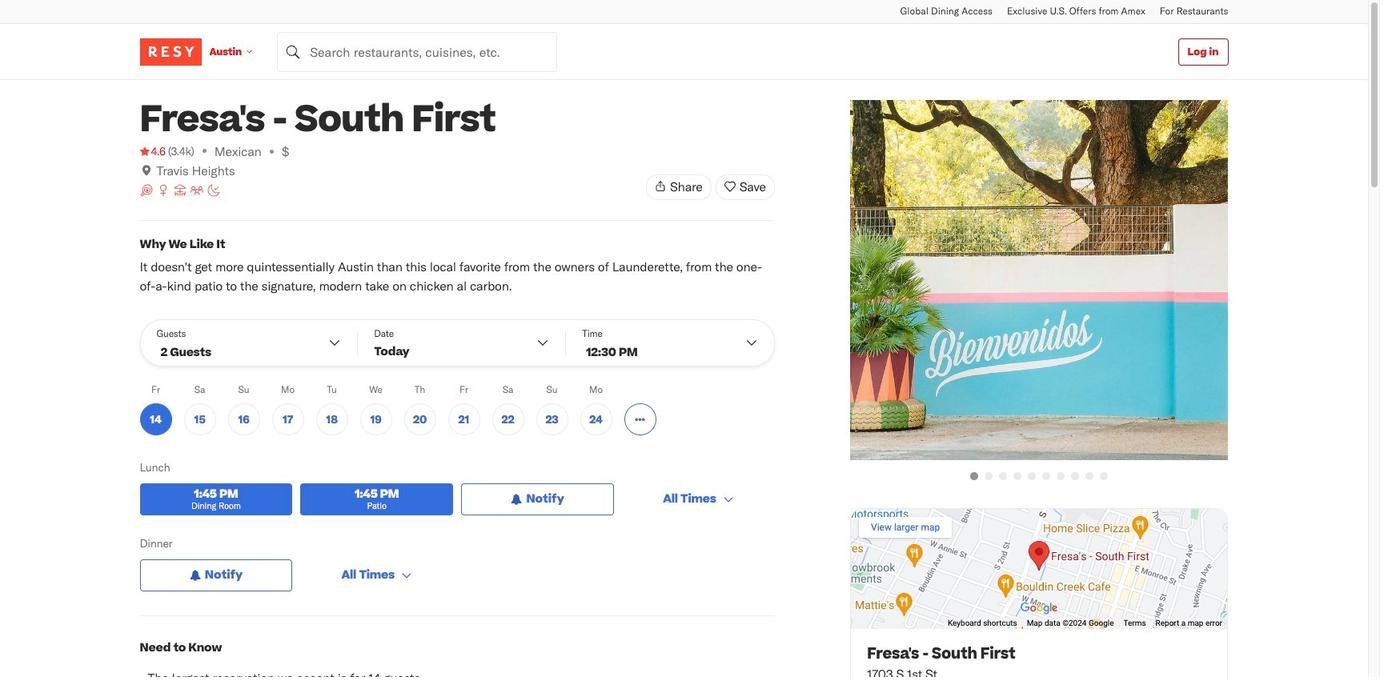 Task type: describe. For each thing, give the bounding box(es) containing it.
4.6 out of 5 stars image
[[140, 143, 165, 159]]

Search restaurants, cuisines, etc. text field
[[277, 32, 557, 72]]



Task type: vqa. For each thing, say whether or not it's contained in the screenshot.
4.7 Out Of 5 Stars 'image'
no



Task type: locate. For each thing, give the bounding box(es) containing it.
None field
[[277, 32, 557, 72]]



